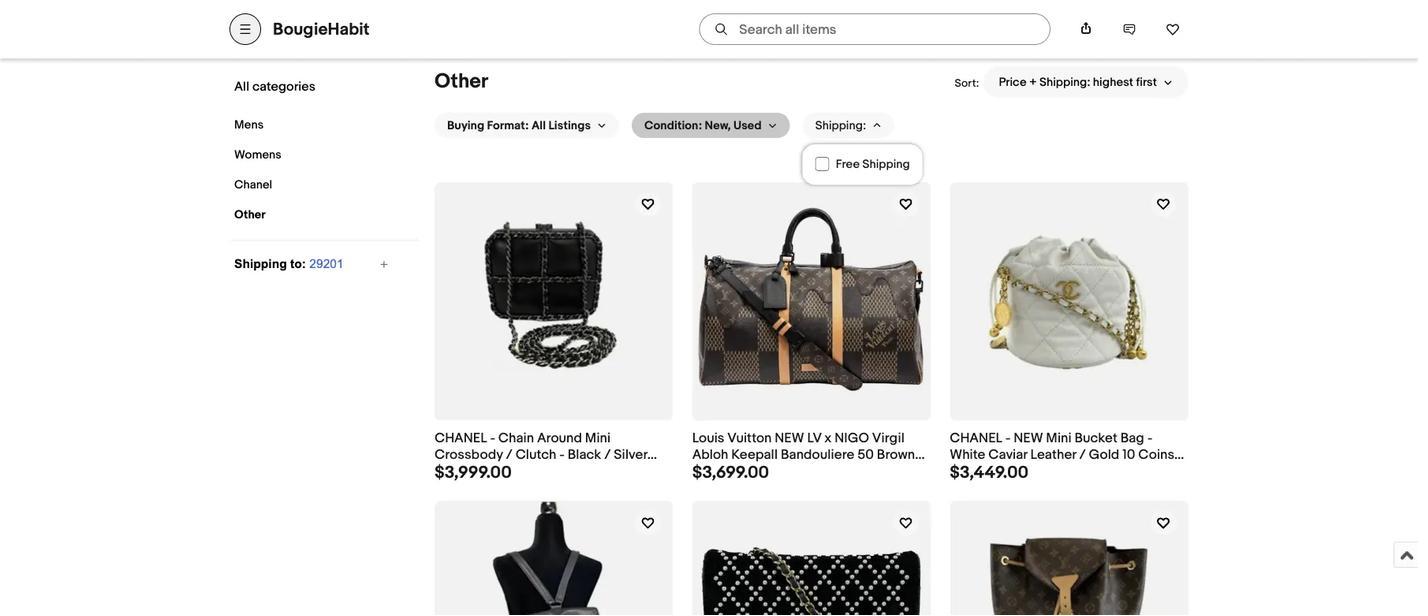 Task type: describe. For each thing, give the bounding box(es) containing it.
womens link
[[230, 144, 384, 166]]

other tab panel
[[230, 54, 1189, 615]]

leather inside chanel - chain around mini crossbody / clutch - black / silver leather bag
[[435, 463, 480, 480]]

louis vuitton new lv x nigo virgil abloh keepall bandouliere 50 brown bag
[[692, 430, 915, 480]]

all categories link
[[230, 75, 390, 98]]

$3,699.00
[[692, 463, 769, 483]]

- left black
[[559, 447, 565, 463]]

10
[[1123, 447, 1135, 463]]

mens
[[234, 118, 264, 132]]

buying format: all listings
[[447, 119, 591, 133]]

keepall
[[731, 447, 778, 463]]

brown
[[877, 447, 915, 463]]

new for $3,449.00
[[1014, 430, 1043, 447]]

listings
[[549, 119, 591, 133]]

free shipping checkbox item
[[803, 151, 923, 179]]

silver
[[614, 447, 647, 463]]

coins
[[1138, 447, 1175, 463]]

save this seller bougie_habit image
[[1166, 22, 1180, 36]]

buying format: all listings button
[[435, 113, 619, 138]]

categories
[[252, 79, 316, 94]]

virgil
[[872, 430, 905, 447]]

bougiehabit link
[[273, 19, 369, 39]]

condition:
[[644, 119, 702, 133]]

womens
[[234, 148, 282, 162]]

lv
[[807, 430, 821, 447]]

- left "chain"
[[490, 430, 495, 447]]

price
[[999, 75, 1027, 89]]

louis vuitton new lv x nigo virgil abloh keepall bandouliere 50 brown bag : quick view image
[[693, 188, 930, 415]]

free
[[836, 158, 860, 172]]

chanel - metiers d'art 2017 black velvet and pearl crossbody wallet on chain : quick view image
[[693, 505, 930, 615]]

chain
[[498, 430, 534, 447]]

1 horizontal spatial other
[[435, 70, 488, 94]]

1 horizontal spatial shipping:
[[1040, 75, 1090, 89]]

x
[[824, 430, 832, 447]]

1 vertical spatial shipping
[[234, 257, 287, 271]]

to:
[[290, 257, 306, 271]]

shipping inside checkbox item
[[863, 158, 910, 172]]

around
[[537, 430, 582, 447]]

/ for $3,449.00
[[1079, 447, 1086, 463]]

used
[[734, 119, 762, 133]]

chanel - new mini bucket bag - white caviar leather / gold 10 coins cc crossbody
[[950, 430, 1175, 480]]

condition: new, used button
[[632, 113, 790, 138]]

bag inside 'chanel - new mini bucket bag - white caviar leather / gold 10 coins cc crossbody'
[[1121, 430, 1144, 447]]

leather inside 'chanel - new mini bucket bag - white caviar leather / gold 10 coins cc crossbody'
[[1031, 447, 1076, 463]]

bucket
[[1075, 430, 1118, 447]]

louis
[[692, 430, 724, 447]]

chanel link
[[230, 174, 384, 196]]

gold
[[1089, 447, 1120, 463]]

price + shipping: highest first button
[[983, 67, 1189, 98]]

chanel - chain around mini crossbody / clutch - black / silver leather bag : quick view image
[[436, 184, 672, 420]]

chanel for $3,999.00
[[435, 430, 487, 447]]

new for $3,699.00
[[775, 430, 804, 447]]



Task type: vqa. For each thing, say whether or not it's contained in the screenshot.


Task type: locate. For each thing, give the bounding box(es) containing it.
categories button
[[230, 11, 358, 42]]

0 horizontal spatial crossbody
[[435, 447, 503, 463]]

2 new from the left
[[1014, 430, 1043, 447]]

all
[[234, 79, 249, 94], [532, 119, 546, 133]]

highest
[[1093, 75, 1134, 89]]

2 horizontal spatial bag
[[1121, 430, 1144, 447]]

chanel
[[435, 430, 487, 447], [950, 430, 1002, 447]]

$3,449.00
[[950, 463, 1029, 483]]

all inside popup button
[[532, 119, 546, 133]]

1 horizontal spatial leather
[[1031, 447, 1076, 463]]

1 vertical spatial shipping:
[[815, 119, 866, 133]]

chanel - chain around mini crossbody / clutch - black / silver leather bag button
[[435, 430, 673, 480]]

price + shipping: highest first
[[999, 75, 1157, 89]]

nigo
[[835, 430, 869, 447]]

bag
[[1121, 430, 1144, 447], [483, 463, 507, 480], [692, 463, 716, 480]]

bag down louis
[[692, 463, 716, 480]]

0 horizontal spatial leather
[[435, 463, 480, 480]]

1 horizontal spatial chanel
[[950, 430, 1002, 447]]

white
[[950, 447, 985, 463]]

new,
[[705, 119, 731, 133]]

chanel inside 'chanel - new mini bucket bag - white caviar leather / gold 10 coins cc crossbody'
[[950, 430, 1002, 447]]

0 vertical spatial shipping
[[863, 158, 910, 172]]

chanel
[[234, 178, 272, 192]]

/ left gold
[[1079, 447, 1086, 463]]

crossbody right cc
[[974, 463, 1043, 480]]

crossbody inside chanel - chain around mini crossbody / clutch - black / silver leather bag
[[435, 447, 503, 463]]

shipping:
[[1040, 75, 1090, 89], [815, 119, 866, 133]]

new left 'lv'
[[775, 430, 804, 447]]

0 horizontal spatial shipping
[[234, 257, 287, 271]]

new inside 'chanel - new mini bucket bag - white caviar leather / gold 10 coins cc crossbody'
[[1014, 430, 1043, 447]]

shipping to: 29201
[[234, 257, 344, 271]]

bandouliere
[[781, 447, 855, 463]]

2 horizontal spatial /
[[1079, 447, 1086, 463]]

louis vuitton new lv x nigo virgil abloh keepall bandouliere 50 brown bag button
[[692, 430, 931, 480]]

bag inside louis vuitton new lv x nigo virgil abloh keepall bandouliere 50 brown bag
[[692, 463, 716, 480]]

new
[[775, 430, 804, 447], [1014, 430, 1043, 447]]

1 mini from the left
[[585, 430, 611, 447]]

0 horizontal spatial shipping:
[[815, 119, 866, 133]]

shipping: up free at the top right of page
[[815, 119, 866, 133]]

chanel for $3,449.00
[[950, 430, 1002, 447]]

chanel - new mini bucket bag - white caviar leather / gold 10 coins cc crossbody button
[[950, 430, 1189, 480]]

0 horizontal spatial bag
[[483, 463, 507, 480]]

other
[[435, 70, 488, 94], [234, 208, 266, 222]]

shipping: button
[[803, 113, 895, 138]]

all categories
[[234, 79, 316, 94]]

1 horizontal spatial bag
[[692, 463, 716, 480]]

leather
[[1031, 447, 1076, 463], [435, 463, 480, 480]]

new inside louis vuitton new lv x nigo virgil abloh keepall bandouliere 50 brown bag
[[775, 430, 804, 447]]

1 / from the left
[[506, 447, 513, 463]]

all right format:
[[532, 119, 546, 133]]

buying
[[447, 119, 484, 133]]

1 horizontal spatial /
[[604, 447, 611, 463]]

- up $3,449.00
[[1005, 430, 1011, 447]]

50
[[858, 447, 874, 463]]

/ for $3,999.00
[[604, 447, 611, 463]]

bag right gold
[[1121, 430, 1144, 447]]

- right 10
[[1147, 430, 1153, 447]]

1 vertical spatial all
[[532, 119, 546, 133]]

chanel - chain around mini crossbody / clutch - black / silver leather bag
[[435, 430, 647, 480]]

mini inside chanel - chain around mini crossbody / clutch - black / silver leather bag
[[585, 430, 611, 447]]

1 new from the left
[[775, 430, 804, 447]]

crossbody
[[435, 447, 503, 463], [974, 463, 1043, 480]]

condition: new, used
[[644, 119, 762, 133]]

0 horizontal spatial /
[[506, 447, 513, 463]]

chanel inside chanel - chain around mini crossbody / clutch - black / silver leather bag
[[435, 430, 487, 447]]

new up $3,449.00
[[1014, 430, 1043, 447]]

2 chanel from the left
[[950, 430, 1002, 447]]

tab list
[[383, 12, 411, 41]]

categories
[[274, 19, 334, 33]]

1 chanel from the left
[[435, 430, 487, 447]]

format:
[[487, 119, 529, 133]]

0 horizontal spatial chanel
[[435, 430, 487, 447]]

chanel - new mini bucket bag - white caviar leather / gold 10 coins cc crossbody : quick view image
[[951, 184, 1188, 420]]

free shipping
[[836, 158, 910, 172]]

1 horizontal spatial mini
[[1046, 430, 1072, 447]]

other down chanel
[[234, 208, 266, 222]]

other up buying
[[435, 70, 488, 94]]

29201
[[309, 257, 344, 271]]

1 horizontal spatial all
[[532, 119, 546, 133]]

abloh
[[692, 447, 728, 463]]

mini
[[585, 430, 611, 447], [1046, 430, 1072, 447]]

tab
[[383, 12, 411, 41]]

crossbody inside 'chanel - new mini bucket bag - white caviar leather / gold 10 coins cc crossbody'
[[974, 463, 1043, 480]]

cc
[[950, 463, 971, 480]]

bag down "chain"
[[483, 463, 507, 480]]

$3,999.00
[[435, 463, 512, 483]]

1 vertical spatial other
[[234, 208, 266, 222]]

0 vertical spatial all
[[234, 79, 249, 94]]

shipping left to:
[[234, 257, 287, 271]]

3 / from the left
[[1079, 447, 1086, 463]]

black
[[568, 447, 601, 463]]

first
[[1136, 75, 1157, 89]]

shipping
[[863, 158, 910, 172], [234, 257, 287, 271]]

mini left silver
[[585, 430, 611, 447]]

Search all items field
[[699, 13, 1051, 45]]

2 / from the left
[[604, 447, 611, 463]]

1 horizontal spatial shipping
[[863, 158, 910, 172]]

shipping right free at the top right of page
[[863, 158, 910, 172]]

vuitton
[[728, 430, 772, 447]]

mini inside 'chanel - new mini bucket bag - white caviar leather / gold 10 coins cc crossbody'
[[1046, 430, 1072, 447]]

0 horizontal spatial new
[[775, 430, 804, 447]]

shipping: right '+'
[[1040, 75, 1090, 89]]

all up mens
[[234, 79, 249, 94]]

louis vuitton pristine monogram canvas montsouris brown backpack : quick view image
[[951, 502, 1188, 615]]

mini left bucket
[[1046, 430, 1072, 447]]

0 horizontal spatial other
[[234, 208, 266, 222]]

+
[[1029, 75, 1037, 89]]

chanel up $3,999.00
[[435, 430, 487, 447]]

/ left clutch
[[506, 447, 513, 463]]

mens link
[[230, 114, 384, 136]]

bougiehabit
[[273, 19, 369, 39]]

crossbody left clutch
[[435, 447, 503, 463]]

1 horizontal spatial crossbody
[[974, 463, 1043, 480]]

0 horizontal spatial mini
[[585, 430, 611, 447]]

caviar
[[988, 447, 1028, 463]]

chanel up cc
[[950, 430, 1002, 447]]

/
[[506, 447, 513, 463], [604, 447, 611, 463], [1079, 447, 1086, 463]]

0 horizontal spatial all
[[234, 79, 249, 94]]

2 mini from the left
[[1046, 430, 1072, 447]]

1 horizontal spatial new
[[1014, 430, 1043, 447]]

0 vertical spatial other
[[435, 70, 488, 94]]

bag inside chanel - chain around mini crossbody / clutch - black / silver leather bag
[[483, 463, 507, 480]]

chanel vintage 90's caviar cc black backpack bag : quick view image
[[436, 502, 672, 615]]

clutch
[[516, 447, 556, 463]]

-
[[490, 430, 495, 447], [1005, 430, 1011, 447], [1147, 430, 1153, 447], [559, 447, 565, 463]]

sort:
[[955, 77, 979, 91]]

0 vertical spatial shipping:
[[1040, 75, 1090, 89]]

/ left silver
[[604, 447, 611, 463]]

/ inside 'chanel - new mini bucket bag - white caviar leather / gold 10 coins cc crossbody'
[[1079, 447, 1086, 463]]

other link
[[230, 204, 384, 226]]



